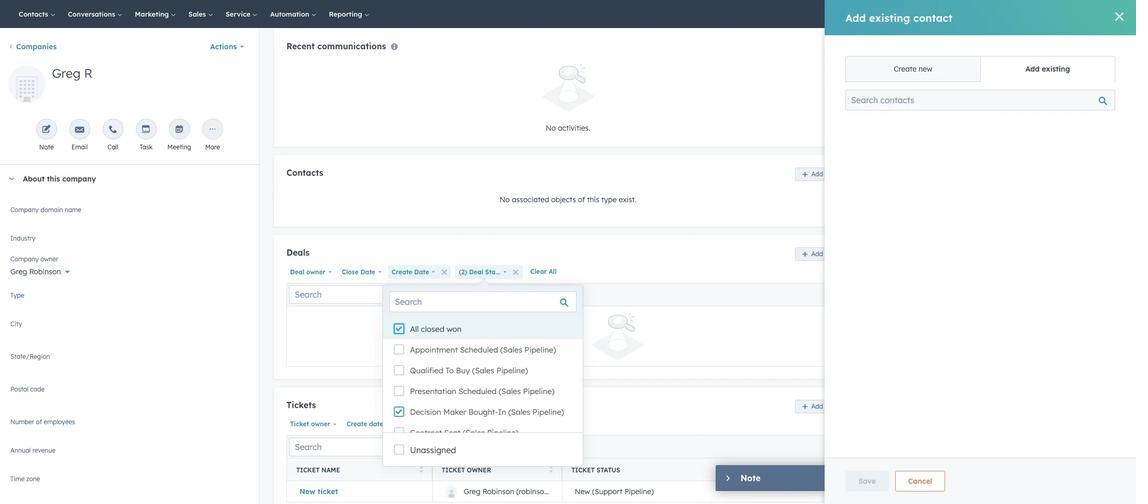 Task type: describe. For each thing, give the bounding box(es) containing it.
State/Region text field
[[10, 352, 249, 372]]

contract
[[410, 428, 442, 438]]

greg for greg robinson (robinsongreg175@gmail.com)
[[464, 488, 481, 497]]

list box containing all closed won
[[383, 319, 583, 443]]

to
[[446, 366, 454, 376]]

(sales right in
[[509, 408, 531, 418]]

pipeline) down filters.
[[523, 387, 555, 397]]

new ticket
[[300, 488, 338, 497]]

zone
[[26, 476, 40, 483]]

employees
[[44, 419, 75, 426]]

1 vertical spatial ticket owner
[[442, 467, 491, 475]]

ticket name
[[297, 467, 340, 475]]

caret image for about this company
[[8, 178, 15, 180]]

recent
[[287, 41, 315, 52]]

found
[[532, 327, 553, 337]]

Postal code text field
[[10, 384, 249, 405]]

about this company button
[[0, 165, 249, 193]]

ticket
[[318, 488, 338, 497]]

more image
[[208, 125, 217, 135]]

owner down 'contract sent (sales pipeline)'
[[467, 467, 491, 475]]

deal owner
[[290, 268, 326, 276]]

won
[[447, 325, 462, 334]]

note image
[[42, 125, 51, 135]]

create date
[[347, 421, 383, 429]]

+ add for (2)
[[1105, 93, 1126, 102]]

Search HubSpot search field
[[991, 5, 1118, 23]]

sales
[[189, 10, 208, 18]]

0 horizontal spatial name
[[65, 206, 81, 214]]

(2) deal stage
[[459, 268, 504, 276]]

no for no activities.
[[546, 123, 556, 133]]

postal code
[[10, 386, 45, 394]]

company inside add a parent or child company to track the organizational structure for greg r.
[[962, 487, 994, 496]]

decision maker bought-in (sales pipeline)
[[410, 408, 564, 418]]

greg inside add a parent or child company to track the organizational structure for greg r.
[[900, 500, 916, 505]]

deals for deals
[[287, 248, 310, 258]]

+ add button for (2)
[[1105, 91, 1126, 104]]

marketing
[[135, 10, 171, 18]]

press to sort. image for ticket owner
[[549, 466, 553, 474]]

clear all
[[531, 268, 557, 276]]

ticket up new ticket
[[297, 467, 320, 475]]

scheduled for presentation
[[459, 387, 497, 397]]

1 horizontal spatial contacts
[[287, 167, 323, 178]]

add a parent or child company to track the organizational structure for greg r.
[[888, 487, 1120, 505]]

call image
[[108, 125, 118, 135]]

0 vertical spatial note
[[39, 143, 54, 151]]

exist.
[[619, 195, 637, 205]]

call
[[108, 143, 118, 151]]

service link
[[219, 0, 264, 28]]

ticket status inside popup button
[[400, 421, 440, 429]]

search button
[[1110, 5, 1127, 23]]

Annual revenue text field
[[10, 446, 249, 462]]

add inside add a parent or child company to track the organizational structure for greg r.
[[888, 487, 902, 496]]

ticket down decision
[[400, 421, 419, 429]]

close date button
[[338, 266, 384, 279]]

about this company
[[23, 174, 96, 184]]

city
[[10, 320, 22, 328]]

time
[[10, 476, 25, 483]]

Search search field
[[389, 292, 577, 313]]

pipeline) down in
[[487, 428, 519, 438]]

contacts for contacts link
[[19, 10, 50, 18]]

add button for tickets
[[796, 400, 830, 414]]

+ add for (0)
[[1105, 37, 1126, 47]]

revenue
[[32, 447, 56, 455]]

activities.
[[558, 123, 591, 133]]

greg for greg r
[[52, 65, 81, 81]]

postal
[[10, 386, 29, 394]]

1 horizontal spatial associated
[[941, 60, 978, 69]]

or
[[935, 487, 942, 496]]

no results found for the current filters.
[[493, 327, 580, 346]]

add button for deals
[[796, 248, 830, 261]]

contacts (0)
[[900, 37, 945, 47]]

greg for greg robinson
[[10, 267, 27, 277]]

(robinsongreg175@gmail.com)
[[516, 488, 621, 497]]

1 horizontal spatial of
[[578, 195, 585, 205]]

tickets
[[287, 400, 316, 411]]

close date
[[342, 268, 375, 276]]

owner inside ticket owner popup button
[[311, 421, 330, 429]]

City text field
[[10, 319, 249, 340]]

create for create date
[[392, 268, 413, 276]]

pipeline) down found
[[525, 345, 556, 355]]

communications
[[318, 41, 386, 52]]

sales link
[[182, 0, 219, 28]]

deals (2)
[[900, 93, 932, 102]]

no activities.
[[546, 123, 591, 133]]

company domain name
[[10, 206, 81, 214]]

conversations link
[[62, 0, 129, 28]]

code
[[30, 386, 45, 394]]

caret image for contacts (0)
[[886, 41, 892, 43]]

deals for deals (2)
[[900, 93, 921, 102]]

stage
[[485, 268, 504, 276]]

current
[[493, 337, 519, 346]]

meeting
[[168, 143, 191, 151]]

pipeline) down "current" in the left of the page
[[497, 366, 528, 376]]

1 vertical spatial name
[[322, 467, 340, 475]]

related
[[900, 465, 928, 474]]

qualified
[[410, 366, 444, 376]]

type
[[602, 195, 617, 205]]

actions button
[[204, 36, 251, 57]]

search search field for deals
[[289, 286, 415, 304]]

new (support pipeline)
[[575, 488, 654, 497]]

recent communications
[[287, 41, 386, 52]]

state/region
[[10, 353, 50, 361]]

greg r
[[52, 65, 92, 81]]

0 vertical spatial the
[[903, 60, 914, 69]]

create date button
[[388, 266, 438, 279]]

reporting link
[[323, 0, 376, 28]]

decision
[[410, 408, 441, 418]]

companies inside dropdown button
[[930, 465, 971, 474]]

0 horizontal spatial associated
[[512, 195, 549, 205]]

all closed won
[[410, 325, 462, 334]]

about
[[23, 174, 45, 184]]

press to sort. element for ticket name
[[419, 466, 423, 475]]

filters.
[[521, 337, 544, 346]]

parent
[[910, 487, 933, 496]]

organizational
[[1038, 487, 1087, 496]]

related companies
[[900, 465, 971, 474]]

no for no associated objects of this type exist.
[[500, 195, 510, 205]]

to
[[996, 487, 1003, 496]]

automation link
[[264, 0, 323, 28]]

unassigned
[[410, 446, 456, 456]]

annual revenue
[[10, 447, 56, 455]]

domain
[[41, 206, 63, 214]]

(2) deal stage button
[[456, 266, 509, 279]]

task
[[140, 143, 153, 151]]

email
[[72, 143, 88, 151]]

in
[[498, 408, 506, 418]]

1 vertical spatial note
[[741, 474, 761, 484]]

1 vertical spatial of
[[36, 419, 42, 426]]

a
[[904, 487, 908, 496]]

date
[[369, 421, 383, 429]]

results
[[505, 327, 530, 337]]

ticket owner button
[[287, 418, 339, 432]]

new ticket link
[[300, 488, 420, 497]]



Task type: vqa. For each thing, say whether or not it's contained in the screenshot.
Background color
no



Task type: locate. For each thing, give the bounding box(es) containing it.
scheduled for appointment
[[460, 345, 498, 355]]

3 add button from the top
[[796, 400, 830, 414]]

r
[[84, 65, 92, 81]]

1 horizontal spatial new
[[575, 488, 590, 497]]

more
[[205, 143, 220, 151]]

industry
[[10, 235, 35, 243]]

the inside no results found for the current filters.
[[568, 327, 580, 337]]

1 vertical spatial contacts
[[900, 37, 933, 47]]

robinson inside popup button
[[29, 267, 61, 277]]

1 vertical spatial all
[[410, 325, 419, 334]]

1 vertical spatial for
[[888, 500, 898, 505]]

search search field down create date
[[289, 438, 415, 457]]

status up (support
[[597, 467, 621, 475]]

companies up child
[[930, 465, 971, 474]]

name up ticket on the left
[[322, 467, 340, 475]]

1 vertical spatial associated
[[512, 195, 549, 205]]

new for new ticket
[[300, 488, 316, 497]]

caret image inside about this company dropdown button
[[8, 178, 15, 180]]

0 horizontal spatial ticket owner
[[290, 421, 330, 429]]

deal inside popup button
[[290, 268, 305, 276]]

conversations
[[68, 10, 117, 18]]

0 vertical spatial + add button
[[1105, 36, 1126, 48]]

0 horizontal spatial companies
[[16, 42, 57, 51]]

number
[[10, 419, 34, 426]]

of right number
[[36, 419, 42, 426]]

this right about at the top left of page
[[47, 174, 60, 184]]

2 press to sort. image from the left
[[549, 466, 553, 474]]

task image
[[142, 125, 151, 135]]

owner up greg robinson
[[41, 255, 58, 263]]

add
[[1112, 37, 1126, 47], [1112, 93, 1126, 102], [812, 170, 824, 178], [812, 250, 824, 258], [812, 403, 824, 411], [888, 487, 902, 496]]

1 company from the top
[[10, 206, 39, 214]]

2 vertical spatial caret image
[[886, 468, 892, 471]]

this left type
[[587, 195, 600, 205]]

ticket down 'tickets'
[[290, 421, 309, 429]]

(2)
[[923, 93, 932, 102], [459, 268, 467, 276]]

minimize dialog image
[[724, 475, 733, 483]]

(sales right buy
[[472, 366, 495, 376]]

status down decision
[[421, 421, 440, 429]]

0 horizontal spatial ticket status
[[400, 421, 440, 429]]

1 press to sort. element from the left
[[419, 466, 423, 475]]

caret image
[[886, 96, 892, 99]]

2 search search field from the top
[[289, 438, 415, 457]]

see
[[888, 60, 901, 69]]

2 vertical spatial this
[[587, 195, 600, 205]]

1 new from the left
[[300, 488, 316, 497]]

1 vertical spatial companies
[[930, 465, 971, 474]]

deals right caret image
[[900, 93, 921, 102]]

deal
[[290, 268, 305, 276], [469, 268, 484, 276]]

all left "closed"
[[410, 325, 419, 334]]

1 horizontal spatial note
[[741, 474, 761, 484]]

this inside dropdown button
[[47, 174, 60, 184]]

date for close date
[[361, 268, 375, 276]]

greg robinson
[[10, 267, 61, 277]]

robinson
[[29, 267, 61, 277], [483, 488, 514, 497]]

1 horizontal spatial this
[[587, 195, 600, 205]]

1 add button from the top
[[796, 168, 830, 181]]

pipeline) right in
[[533, 408, 564, 418]]

0 horizontal spatial press to sort. element
[[419, 466, 423, 475]]

greg inside greg robinson popup button
[[10, 267, 27, 277]]

presentation scheduled (sales pipeline)
[[410, 387, 555, 397]]

create date
[[392, 268, 429, 276]]

caret image left about at the top left of page
[[8, 178, 15, 180]]

caret image left related
[[886, 468, 892, 471]]

0 vertical spatial search search field
[[289, 286, 415, 304]]

0 vertical spatial + add
[[1105, 37, 1126, 47]]

note
[[39, 143, 54, 151], [741, 474, 761, 484]]

0 vertical spatial for
[[555, 327, 566, 337]]

2 vertical spatial the
[[1025, 487, 1036, 496]]

no associated objects of this type exist.
[[500, 195, 637, 205]]

(sales for presentation scheduled (sales pipeline)
[[499, 387, 521, 397]]

contacts link
[[12, 0, 62, 28]]

2 horizontal spatial contacts
[[900, 37, 933, 47]]

0 vertical spatial ticket owner
[[290, 421, 330, 429]]

0 vertical spatial all
[[549, 268, 557, 276]]

1 horizontal spatial ticket status
[[572, 467, 621, 475]]

robinson for greg robinson
[[29, 267, 61, 277]]

caret image up see
[[886, 41, 892, 43]]

1 vertical spatial search search field
[[289, 438, 415, 457]]

1 vertical spatial the
[[568, 327, 580, 337]]

company left 'domain'
[[10, 206, 39, 214]]

2 press to sort. element from the left
[[549, 466, 553, 475]]

scheduled
[[460, 345, 498, 355], [459, 387, 497, 397]]

0 vertical spatial associated
[[941, 60, 978, 69]]

robinson for greg robinson (robinsongreg175@gmail.com)
[[483, 488, 514, 497]]

this right with
[[997, 60, 1009, 69]]

owner
[[41, 255, 58, 263], [306, 268, 326, 276], [311, 421, 330, 429], [467, 467, 491, 475]]

type
[[10, 292, 24, 300]]

1 horizontal spatial companies
[[930, 465, 971, 474]]

pipeline)
[[525, 345, 556, 355], [497, 366, 528, 376], [523, 387, 555, 397], [533, 408, 564, 418], [487, 428, 519, 438], [625, 488, 654, 497]]

owner left "close"
[[306, 268, 326, 276]]

1 horizontal spatial deal
[[469, 268, 484, 276]]

name
[[65, 206, 81, 214], [322, 467, 340, 475]]

(sales up in
[[499, 387, 521, 397]]

1 vertical spatial no
[[500, 195, 510, 205]]

1 horizontal spatial the
[[903, 60, 914, 69]]

caret image inside related companies dropdown button
[[886, 468, 892, 471]]

1 horizontal spatial robinson
[[483, 488, 514, 497]]

press to sort. image
[[419, 466, 423, 474], [549, 466, 553, 474]]

caret image inside contacts (0) dropdown button
[[886, 41, 892, 43]]

owner down 'tickets'
[[311, 421, 330, 429]]

no inside 'alert'
[[546, 123, 556, 133]]

add button for contacts
[[796, 168, 830, 181]]

associated
[[941, 60, 978, 69], [512, 195, 549, 205]]

pipeline) right (support
[[625, 488, 654, 497]]

company for company domain name
[[10, 206, 39, 214]]

1 horizontal spatial ticket owner
[[442, 467, 491, 475]]

create for create date
[[347, 421, 367, 429]]

caret image for related companies
[[886, 468, 892, 471]]

all
[[549, 268, 557, 276], [410, 325, 419, 334]]

1 horizontal spatial all
[[549, 268, 557, 276]]

the
[[903, 60, 914, 69], [568, 327, 580, 337], [1025, 487, 1036, 496]]

press to sort. element
[[419, 466, 423, 475], [549, 466, 553, 475]]

add button
[[796, 168, 830, 181], [796, 248, 830, 261], [796, 400, 830, 414]]

bought-
[[469, 408, 498, 418]]

marketing link
[[129, 0, 182, 28]]

number of employees
[[10, 419, 75, 426]]

ticket status button
[[396, 418, 448, 432]]

0 horizontal spatial this
[[47, 174, 60, 184]]

0 horizontal spatial deal
[[290, 268, 305, 276]]

child
[[944, 487, 960, 496]]

for inside add a parent or child company to track the organizational structure for greg r.
[[888, 500, 898, 505]]

0 vertical spatial name
[[65, 206, 81, 214]]

date inside popup button
[[414, 268, 429, 276]]

2 company from the top
[[10, 255, 39, 263]]

1 horizontal spatial name
[[322, 467, 340, 475]]

1 search search field from the top
[[289, 286, 415, 304]]

companies
[[16, 42, 57, 51], [930, 465, 971, 474]]

new left (support
[[575, 488, 590, 497]]

all right clear
[[549, 268, 557, 276]]

no activities. alert
[[287, 64, 850, 134]]

the right found
[[568, 327, 580, 337]]

+
[[1105, 37, 1110, 47], [1105, 93, 1110, 102]]

press to sort. image down unassigned
[[419, 466, 423, 474]]

0 horizontal spatial robinson
[[29, 267, 61, 277]]

(support
[[592, 488, 623, 497]]

2 vertical spatial contacts
[[287, 167, 323, 178]]

2 vertical spatial no
[[493, 327, 503, 337]]

1 vertical spatial +
[[1105, 93, 1110, 102]]

related companies button
[[878, 455, 1126, 483]]

Time zone text field
[[10, 474, 249, 495]]

0 vertical spatial (2)
[[923, 93, 932, 102]]

0 vertical spatial company
[[10, 206, 39, 214]]

2 horizontal spatial this
[[997, 60, 1009, 69]]

the inside add a parent or child company to track the organizational structure for greg r.
[[1025, 487, 1036, 496]]

1 horizontal spatial press to sort. image
[[549, 466, 553, 474]]

1 vertical spatial this
[[47, 174, 60, 184]]

2 + from the top
[[1105, 93, 1110, 102]]

record.
[[1011, 60, 1035, 69]]

ticket owner inside popup button
[[290, 421, 330, 429]]

the right track
[[1025, 487, 1036, 496]]

press to sort. element down unassigned
[[419, 466, 423, 475]]

company up greg robinson
[[10, 255, 39, 263]]

1 + add from the top
[[1105, 37, 1126, 47]]

date
[[361, 268, 375, 276], [414, 268, 429, 276]]

0 vertical spatial caret image
[[886, 41, 892, 43]]

0 horizontal spatial date
[[361, 268, 375, 276]]

list box
[[383, 319, 583, 443]]

0 horizontal spatial create
[[347, 421, 367, 429]]

1 vertical spatial company
[[10, 255, 39, 263]]

1 date from the left
[[361, 268, 375, 276]]

2 date from the left
[[414, 268, 429, 276]]

1 vertical spatial create
[[347, 421, 367, 429]]

create date button
[[343, 418, 392, 432]]

0 vertical spatial robinson
[[29, 267, 61, 277]]

associated left objects in the top of the page
[[512, 195, 549, 205]]

press to sort. image up greg robinson (robinsongreg175@gmail.com)
[[549, 466, 553, 474]]

appointment scheduled (sales pipeline)
[[410, 345, 556, 355]]

deals inside dropdown button
[[900, 93, 921, 102]]

deals (2) button
[[878, 84, 1101, 112]]

2 deal from the left
[[469, 268, 484, 276]]

create left date
[[347, 421, 367, 429]]

structure
[[1089, 487, 1120, 496]]

email image
[[75, 125, 84, 135]]

(0)
[[935, 37, 945, 47]]

2 add button from the top
[[796, 248, 830, 261]]

1 vertical spatial scheduled
[[459, 387, 497, 397]]

0 horizontal spatial new
[[300, 488, 316, 497]]

for right found
[[555, 327, 566, 337]]

press to sort. element up greg robinson (robinsongreg175@gmail.com)
[[549, 466, 553, 475]]

0 horizontal spatial press to sort. image
[[419, 466, 423, 474]]

for left r.
[[888, 500, 898, 505]]

ticket down unassigned
[[442, 467, 465, 475]]

1 horizontal spatial press to sort. element
[[549, 466, 553, 475]]

companies down contacts link
[[16, 42, 57, 51]]

service
[[226, 10, 253, 18]]

2 new from the left
[[575, 488, 590, 497]]

no for no results found for the current filters.
[[493, 327, 503, 337]]

0 vertical spatial create
[[392, 268, 413, 276]]

1 horizontal spatial create
[[392, 268, 413, 276]]

1 vertical spatial + add button
[[1105, 91, 1126, 104]]

0 vertical spatial company
[[62, 174, 96, 184]]

companies link
[[8, 42, 57, 51]]

2 + add button from the top
[[1105, 91, 1126, 104]]

1 + from the top
[[1105, 37, 1110, 47]]

of right objects in the top of the page
[[578, 195, 585, 205]]

ticket status up (support
[[572, 467, 621, 475]]

company down email
[[62, 174, 96, 184]]

ticket up "(robinsongreg175@gmail.com)" on the bottom of page
[[572, 467, 595, 475]]

status inside popup button
[[421, 421, 440, 429]]

appointment
[[410, 345, 458, 355]]

create right close date 'popup button'
[[392, 268, 413, 276]]

annual
[[10, 447, 31, 455]]

deals
[[900, 93, 921, 102], [287, 248, 310, 258]]

(2) down people
[[923, 93, 932, 102]]

company for company owner
[[10, 255, 39, 263]]

+ add button for (0)
[[1105, 36, 1126, 48]]

all inside list box
[[410, 325, 419, 334]]

closed
[[421, 325, 445, 334]]

contract sent (sales pipeline)
[[410, 428, 519, 438]]

all inside button
[[549, 268, 557, 276]]

press to sort. image for ticket name
[[419, 466, 423, 474]]

0 horizontal spatial status
[[421, 421, 440, 429]]

1 horizontal spatial for
[[888, 500, 898, 505]]

+ for contacts (0)
[[1105, 37, 1110, 47]]

0 vertical spatial deals
[[900, 93, 921, 102]]

greg robinson (robinsongreg175@gmail.com)
[[464, 488, 621, 497]]

(2) left stage
[[459, 268, 467, 276]]

note right minimize dialog image
[[741, 474, 761, 484]]

0 vertical spatial add button
[[796, 168, 830, 181]]

caret image
[[886, 41, 892, 43], [8, 178, 15, 180], [886, 468, 892, 471]]

search image
[[1115, 10, 1122, 18]]

(sales for appointment scheduled (sales pipeline)
[[501, 345, 523, 355]]

meeting image
[[175, 125, 184, 135]]

+ for deals (2)
[[1105, 93, 1110, 102]]

1 vertical spatial (2)
[[459, 268, 467, 276]]

1 + add button from the top
[[1105, 36, 1126, 48]]

deal inside dropdown button
[[469, 268, 484, 276]]

greg
[[52, 65, 81, 81], [10, 267, 27, 277], [464, 488, 481, 497], [900, 500, 916, 505]]

ticket owner down 'tickets'
[[290, 421, 330, 429]]

time zone
[[10, 476, 40, 483]]

1 vertical spatial deals
[[287, 248, 310, 258]]

1 horizontal spatial date
[[414, 268, 429, 276]]

the right see
[[903, 60, 914, 69]]

0 horizontal spatial contacts
[[19, 10, 50, 18]]

0 vertical spatial scheduled
[[460, 345, 498, 355]]

ticket owner
[[290, 421, 330, 429], [442, 467, 491, 475]]

0 horizontal spatial for
[[555, 327, 566, 337]]

0 vertical spatial +
[[1105, 37, 1110, 47]]

search search field for tickets
[[289, 438, 415, 457]]

2 vertical spatial add button
[[796, 400, 830, 414]]

company left the to
[[962, 487, 994, 496]]

1 vertical spatial add button
[[796, 248, 830, 261]]

1 vertical spatial + add
[[1105, 93, 1126, 102]]

new for new (support pipeline)
[[575, 488, 590, 497]]

no inside no results found for the current filters.
[[493, 327, 503, 337]]

(sales for contract sent (sales pipeline)
[[463, 428, 485, 438]]

1 vertical spatial company
[[962, 487, 994, 496]]

press to sort. element for ticket owner
[[549, 466, 553, 475]]

edit button
[[8, 65, 46, 106]]

(2) inside dropdown button
[[459, 268, 467, 276]]

(sales down results
[[501, 345, 523, 355]]

note down note image
[[39, 143, 54, 151]]

1 press to sort. image from the left
[[419, 466, 423, 474]]

scheduled up qualified to buy (sales pipeline)
[[460, 345, 498, 355]]

Number of employees text field
[[10, 417, 249, 434]]

1 vertical spatial caret image
[[8, 178, 15, 180]]

see the people associated with this record.
[[888, 60, 1035, 69]]

1 horizontal spatial company
[[962, 487, 994, 496]]

name right 'domain'
[[65, 206, 81, 214]]

new left ticket on the left
[[300, 488, 316, 497]]

contacts inside dropdown button
[[900, 37, 933, 47]]

buy
[[456, 366, 470, 376]]

0 horizontal spatial company
[[62, 174, 96, 184]]

search search field down "close"
[[289, 286, 415, 304]]

Search search field
[[289, 286, 415, 304], [289, 438, 415, 457]]

deal owner button
[[287, 266, 334, 279]]

associated left with
[[941, 60, 978, 69]]

1 horizontal spatial (2)
[[923, 93, 932, 102]]

contacts for contacts (0)
[[900, 37, 933, 47]]

0 horizontal spatial of
[[36, 419, 42, 426]]

scheduled up bought-
[[459, 387, 497, 397]]

0 vertical spatial status
[[421, 421, 440, 429]]

1 vertical spatial status
[[597, 467, 621, 475]]

date inside 'popup button'
[[361, 268, 375, 276]]

1 deal from the left
[[290, 268, 305, 276]]

clear
[[531, 268, 547, 276]]

for inside no results found for the current filters.
[[555, 327, 566, 337]]

presentation
[[410, 387, 457, 397]]

ticket owner down 'contract sent (sales pipeline)'
[[442, 467, 491, 475]]

(sales right "sent"
[[463, 428, 485, 438]]

1 horizontal spatial status
[[597, 467, 621, 475]]

deals up deal owner
[[287, 248, 310, 258]]

0 horizontal spatial the
[[568, 327, 580, 337]]

create
[[392, 268, 413, 276], [347, 421, 367, 429]]

ticket status down decision
[[400, 421, 440, 429]]

0 vertical spatial contacts
[[19, 10, 50, 18]]

0 horizontal spatial (2)
[[459, 268, 467, 276]]

maker
[[444, 408, 466, 418]]

date for create date
[[414, 268, 429, 276]]

0 vertical spatial companies
[[16, 42, 57, 51]]

0 vertical spatial this
[[997, 60, 1009, 69]]

company inside dropdown button
[[62, 174, 96, 184]]

(2) inside dropdown button
[[923, 93, 932, 102]]

owner inside deal owner popup button
[[306, 268, 326, 276]]

0 horizontal spatial all
[[410, 325, 419, 334]]

1 vertical spatial robinson
[[483, 488, 514, 497]]

contacts (0) button
[[878, 28, 1101, 56]]

2 + add from the top
[[1105, 93, 1126, 102]]



